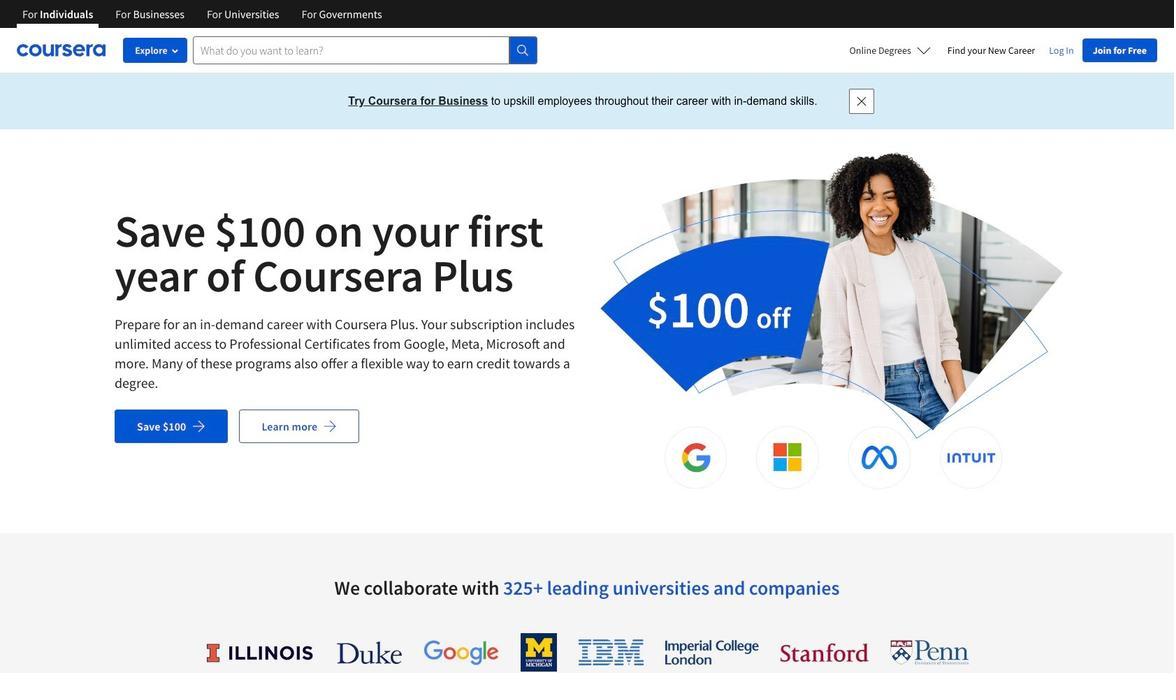 Task type: locate. For each thing, give the bounding box(es) containing it.
alert
[[0, 73, 1174, 129]]

imperial college london image
[[665, 640, 759, 665]]

None search field
[[193, 36, 537, 64]]

banner navigation
[[11, 0, 393, 28]]

stanford university image
[[781, 643, 869, 662]]

duke university image
[[337, 641, 402, 664]]

What do you want to learn? text field
[[193, 36, 509, 64]]



Task type: describe. For each thing, give the bounding box(es) containing it.
university of pennsylvania image
[[890, 639, 969, 665]]

university of illinois at urbana-champaign image
[[205, 641, 315, 664]]

university of michigan image
[[521, 633, 557, 672]]

ibm image
[[579, 639, 644, 665]]

coursera image
[[17, 39, 106, 62]]

google image
[[424, 639, 499, 665]]



Task type: vqa. For each thing, say whether or not it's contained in the screenshot.
IBM 'Image'
yes



